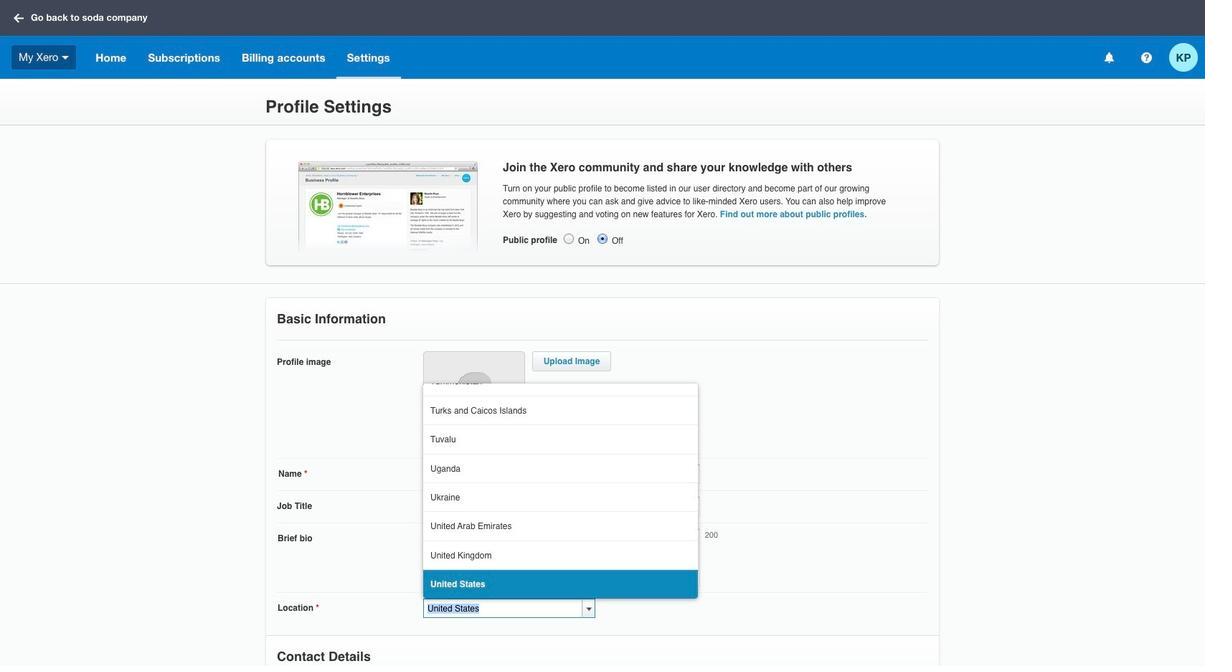 Task type: vqa. For each thing, say whether or not it's contained in the screenshot.
svg image to the left
yes



Task type: locate. For each thing, give the bounding box(es) containing it.
None button
[[563, 232, 576, 245], [596, 232, 609, 245], [563, 232, 576, 245], [596, 232, 609, 245]]

banner
[[0, 0, 1206, 79]]

None text field
[[423, 497, 700, 517], [423, 530, 700, 587], [423, 497, 700, 517], [423, 530, 700, 587]]

None text field
[[423, 599, 583, 619]]

svg image
[[14, 13, 24, 23], [1141, 52, 1152, 63], [62, 56, 69, 59]]

1 horizontal spatial svg image
[[62, 56, 69, 59]]



Task type: describe. For each thing, give the bounding box(es) containing it.
svg image
[[1105, 52, 1114, 63]]

First text field
[[423, 465, 561, 484]]

Last text field
[[563, 465, 700, 484]]

2 horizontal spatial svg image
[[1141, 52, 1152, 63]]

0 horizontal spatial svg image
[[14, 13, 24, 23]]



